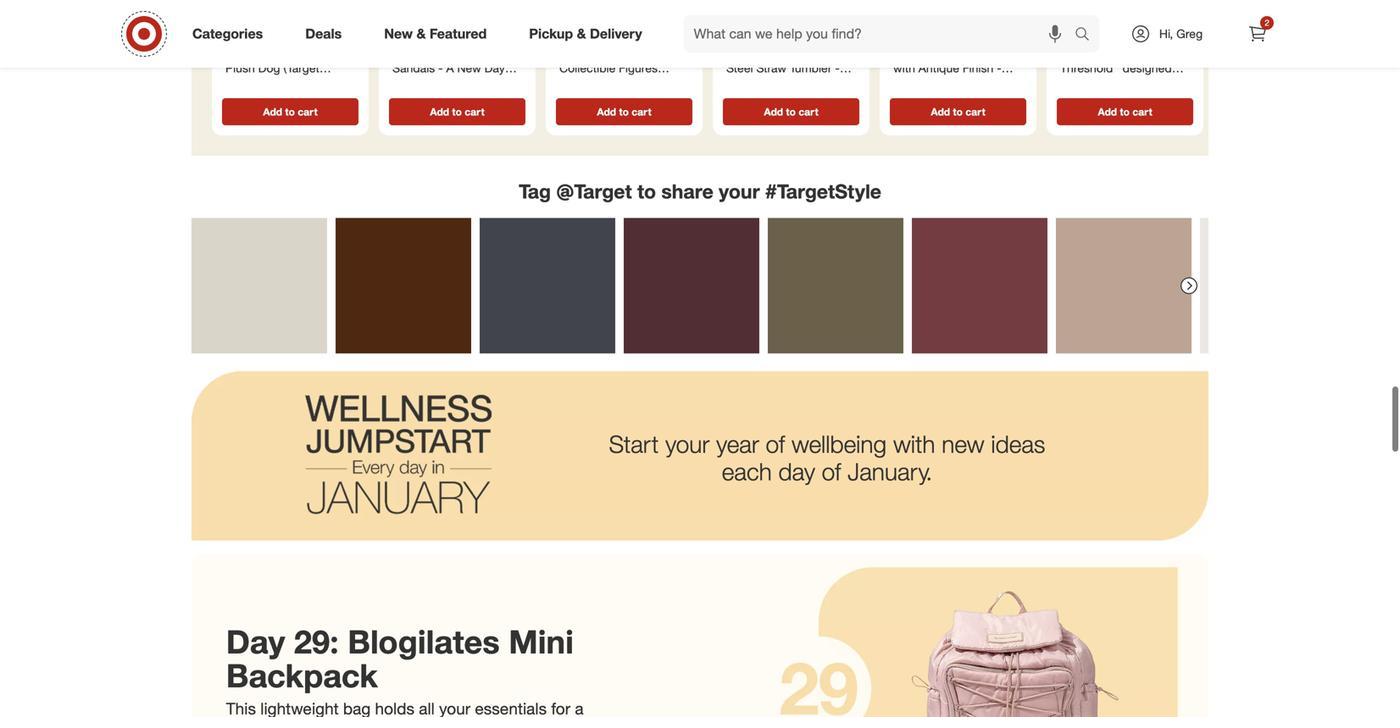 Task type: describe. For each thing, give the bounding box(es) containing it.
add to cart button for tumbler
[[723, 98, 859, 125]]

$25.00
[[1060, 28, 1096, 42]]

each
[[722, 458, 772, 487]]

lime
[[726, 75, 752, 90]]

pickup & delivery
[[529, 25, 642, 42]]

to for tumbler
[[786, 105, 796, 118]]

day 29: blogilates mini backpack
[[226, 623, 574, 696]]

start your year of wellbeing with new ideas each day of january.
[[609, 430, 1045, 487]]

with inside the $25.00 metal wavy bowl gold - threshold™ designed with studio mcgee
[[1060, 75, 1082, 90]]

0 vertical spatial your
[[719, 180, 760, 203]]

dog
[[258, 61, 280, 75]]

bullseye
[[284, 46, 329, 61]]

add for surprise
[[597, 105, 616, 118]]

january.
[[848, 458, 932, 487]]

exclusive)
[[225, 75, 278, 90]]

share
[[661, 180, 713, 203]]

target
[[225, 46, 258, 61]]

- for gold
[[1183, 46, 1188, 61]]

search
[[1067, 27, 1108, 44]]

to for surprise
[[619, 105, 629, 118]]

greg
[[1176, 26, 1203, 41]]

cart for $27.99 owala 24oz stainless steel straw tumbler - lime light
[[799, 105, 818, 118]]

add to cart for tumbler
[[764, 105, 818, 118]]

$9.99 target 10'' bullseye plush dog (target exclusive)
[[225, 28, 329, 90]]

ideas
[[991, 430, 1045, 459]]

featured
[[430, 25, 487, 42]]

deals
[[305, 25, 342, 42]]

light
[[755, 75, 782, 90]]

surprise
[[559, 75, 604, 90]]

24oz
[[763, 46, 788, 61]]

shop
[[619, 46, 647, 61]]

day
[[778, 458, 815, 487]]

straw
[[756, 61, 786, 75]]

0 vertical spatial new
[[384, 25, 413, 42]]

add for a
[[430, 105, 449, 118]]

0 horizontal spatial of
[[766, 430, 785, 459]]

add to cart button for a
[[389, 98, 525, 125]]

to for (target
[[285, 105, 295, 118]]

white
[[392, 75, 423, 90]]

new & featured
[[384, 25, 487, 42]]

add to cart for surprise
[[597, 105, 651, 118]]

2
[[1265, 17, 1269, 28]]

wavy
[[1093, 46, 1121, 61]]

& for pickup
[[577, 25, 586, 42]]

gold
[[1154, 46, 1180, 61]]

year
[[716, 430, 759, 459]]

new
[[942, 430, 984, 459]]

backpack
[[226, 656, 378, 696]]

5 cart from the left
[[966, 105, 985, 118]]

collectible
[[559, 61, 616, 75]]

start
[[609, 430, 659, 459]]

What can we help you find? suggestions appear below search field
[[684, 15, 1079, 53]]

cart for $3.99 littlest pet shop collectible figures surprise pack
[[632, 105, 651, 118]]

figures
[[619, 61, 658, 75]]

$27.99
[[726, 28, 762, 42]]

steel
[[726, 61, 753, 75]]

women's
[[392, 46, 442, 61]]

metal
[[1060, 46, 1090, 61]]

mini
[[509, 623, 574, 662]]

$24.99 women's steffie slide sandals - a new day™ white 9.5
[[392, 28, 512, 90]]

$27.99 owala 24oz stainless steel straw tumbler - lime light
[[726, 28, 840, 90]]



Task type: vqa. For each thing, say whether or not it's contained in the screenshot.
A at the left of the page
yes



Task type: locate. For each thing, give the bounding box(es) containing it.
pet
[[598, 46, 616, 61]]

cart for $9.99 target 10'' bullseye plush dog (target exclusive)
[[298, 105, 318, 118]]

with down metal
[[1060, 75, 1082, 90]]

to for a
[[452, 105, 462, 118]]

- inside $27.99 owala 24oz stainless steel straw tumbler - lime light
[[835, 61, 840, 75]]

owala
[[726, 46, 759, 61]]

3 add from the left
[[597, 105, 616, 118]]

$25.00 metal wavy bowl gold - threshold™ designed with studio mcgee
[[1060, 28, 1188, 90]]

categories link
[[178, 15, 284, 53]]

add to cart for (target
[[263, 105, 318, 118]]

1 cart from the left
[[298, 105, 318, 118]]

pack
[[607, 75, 633, 90]]

new & featured link
[[370, 15, 508, 53]]

day™
[[484, 61, 512, 75]]

bowl
[[1125, 46, 1151, 61]]

- for sandals
[[438, 61, 443, 75]]

add to cart for threshold™
[[1098, 105, 1152, 118]]

add to cart for a
[[430, 105, 485, 118]]

(target
[[283, 61, 319, 75]]

4 add from the left
[[764, 105, 783, 118]]

1 add from the left
[[263, 105, 282, 118]]

add to cart button for threshold™
[[1057, 98, 1193, 125]]

2 horizontal spatial -
[[1183, 46, 1188, 61]]

studio
[[1086, 75, 1120, 90]]

new right a
[[457, 61, 481, 75]]

day
[[226, 623, 285, 662]]

carousel region
[[192, 0, 1209, 169]]

with
[[1060, 75, 1082, 90], [893, 430, 935, 459]]

new up women's on the top left
[[384, 25, 413, 42]]

3 cart from the left
[[632, 105, 651, 118]]

6 add from the left
[[1098, 105, 1117, 118]]

slide
[[482, 46, 508, 61]]

2 add to cart from the left
[[430, 105, 485, 118]]

1 vertical spatial with
[[893, 430, 935, 459]]

pickup
[[529, 25, 573, 42]]

6 add to cart button from the left
[[1057, 98, 1193, 125]]

sandals
[[392, 61, 435, 75]]

mcgee
[[1123, 75, 1162, 90]]

5 add from the left
[[931, 105, 950, 118]]

threshold™
[[1060, 61, 1119, 75]]

add to cart button for surprise
[[556, 98, 692, 125]]

0 horizontal spatial your
[[665, 430, 710, 459]]

& for new
[[417, 25, 426, 42]]

your right share
[[719, 180, 760, 203]]

6 cart from the left
[[1133, 105, 1152, 118]]

a
[[446, 61, 454, 75]]

cart for $24.99 women's steffie slide sandals - a new day™ white 9.5
[[465, 105, 485, 118]]

add for tumbler
[[764, 105, 783, 118]]

9.5
[[426, 75, 443, 90]]

tag
[[519, 180, 551, 203]]

& up littlest
[[577, 25, 586, 42]]

1 horizontal spatial with
[[1060, 75, 1082, 90]]

@target
[[556, 180, 632, 203]]

your inside start your year of wellbeing with new ideas each day of january.
[[665, 430, 710, 459]]

4 add to cart button from the left
[[723, 98, 859, 125]]

categories
[[192, 25, 263, 42]]

- inside the $25.00 metal wavy bowl gold - threshold™ designed with studio mcgee
[[1183, 46, 1188, 61]]

&
[[417, 25, 426, 42], [577, 25, 586, 42]]

- right tumbler in the right top of the page
[[835, 61, 840, 75]]

2 add to cart button from the left
[[389, 98, 525, 125]]

1 horizontal spatial -
[[835, 61, 840, 75]]

hi,
[[1159, 26, 1173, 41]]

add to cart
[[263, 105, 318, 118], [430, 105, 485, 118], [597, 105, 651, 118], [764, 105, 818, 118], [931, 105, 985, 118], [1098, 105, 1152, 118]]

5 add to cart from the left
[[931, 105, 985, 118]]

6 add to cart from the left
[[1098, 105, 1152, 118]]

of
[[766, 430, 785, 459], [822, 458, 841, 487]]

3 add to cart button from the left
[[556, 98, 692, 125]]

2 & from the left
[[577, 25, 586, 42]]

of right day
[[822, 458, 841, 487]]

deals link
[[291, 15, 363, 53]]

add to cart button for (target
[[222, 98, 359, 125]]

0 horizontal spatial with
[[893, 430, 935, 459]]

4 cart from the left
[[799, 105, 818, 118]]

5 add to cart button from the left
[[890, 98, 1026, 125]]

10''
[[261, 46, 281, 61]]

add to cart button
[[222, 98, 359, 125], [389, 98, 525, 125], [556, 98, 692, 125], [723, 98, 859, 125], [890, 98, 1026, 125], [1057, 98, 1193, 125]]

your
[[719, 180, 760, 203], [665, 430, 710, 459]]

$3.99 littlest pet shop collectible figures surprise pack
[[559, 28, 658, 90]]

1 horizontal spatial your
[[719, 180, 760, 203]]

to for threshold™
[[1120, 105, 1130, 118]]

cart for $25.00 metal wavy bowl gold - threshold™ designed with studio mcgee
[[1133, 105, 1152, 118]]

- inside $24.99 women's steffie slide sandals - a new day™ white 9.5
[[438, 61, 443, 75]]

0 horizontal spatial &
[[417, 25, 426, 42]]

0 vertical spatial with
[[1060, 75, 1082, 90]]

2 cart from the left
[[465, 105, 485, 118]]

blogilates
[[348, 623, 500, 662]]

- left a
[[438, 61, 443, 75]]

$9.99
[[225, 28, 254, 42]]

with left new
[[893, 430, 935, 459]]

to
[[285, 105, 295, 118], [452, 105, 462, 118], [619, 105, 629, 118], [786, 105, 796, 118], [953, 105, 963, 118], [1120, 105, 1130, 118], [637, 180, 656, 203]]

1 horizontal spatial &
[[577, 25, 586, 42]]

29:
[[294, 623, 339, 662]]

hi, greg
[[1159, 26, 1203, 41]]

steffie
[[445, 46, 478, 61]]

4 add to cart from the left
[[764, 105, 818, 118]]

2 add from the left
[[430, 105, 449, 118]]

2 link
[[1239, 15, 1276, 53]]

new
[[384, 25, 413, 42], [457, 61, 481, 75]]

wellbeing
[[792, 430, 887, 459]]

your left year on the right of the page
[[665, 430, 710, 459]]

1 vertical spatial your
[[665, 430, 710, 459]]

add for threshold™
[[1098, 105, 1117, 118]]

-
[[1183, 46, 1188, 61], [438, 61, 443, 75], [835, 61, 840, 75]]

& up women's on the top left
[[417, 25, 426, 42]]

search button
[[1067, 15, 1108, 56]]

1 vertical spatial new
[[457, 61, 481, 75]]

1 add to cart from the left
[[263, 105, 318, 118]]

& inside pickup & delivery 'link'
[[577, 25, 586, 42]]

1 add to cart button from the left
[[222, 98, 359, 125]]

stainless
[[792, 46, 839, 61]]

- right gold
[[1183, 46, 1188, 61]]

$3.99
[[559, 28, 588, 42]]

tag @target to share your #targetstyle
[[519, 180, 881, 203]]

0 horizontal spatial new
[[384, 25, 413, 42]]

#targetstyle
[[765, 180, 881, 203]]

plush
[[225, 61, 255, 75]]

tumbler
[[790, 61, 832, 75]]

1 & from the left
[[417, 25, 426, 42]]

of right year on the right of the page
[[766, 430, 785, 459]]

wellness jumpstart everyday in january image
[[192, 372, 1209, 541]]

add for (target
[[263, 105, 282, 118]]

add
[[263, 105, 282, 118], [430, 105, 449, 118], [597, 105, 616, 118], [764, 105, 783, 118], [931, 105, 950, 118], [1098, 105, 1117, 118]]

cart
[[298, 105, 318, 118], [465, 105, 485, 118], [632, 105, 651, 118], [799, 105, 818, 118], [966, 105, 985, 118], [1133, 105, 1152, 118]]

with inside start your year of wellbeing with new ideas each day of january.
[[893, 430, 935, 459]]

0 horizontal spatial -
[[438, 61, 443, 75]]

delivery
[[590, 25, 642, 42]]

$24.99
[[392, 28, 428, 42]]

1 horizontal spatial of
[[822, 458, 841, 487]]

& inside the new & featured link
[[417, 25, 426, 42]]

1 horizontal spatial new
[[457, 61, 481, 75]]

3 add to cart from the left
[[597, 105, 651, 118]]

designed
[[1123, 61, 1172, 75]]

new inside $24.99 women's steffie slide sandals - a new day™ white 9.5
[[457, 61, 481, 75]]

littlest
[[559, 46, 595, 61]]

pickup & delivery link
[[515, 15, 663, 53]]



